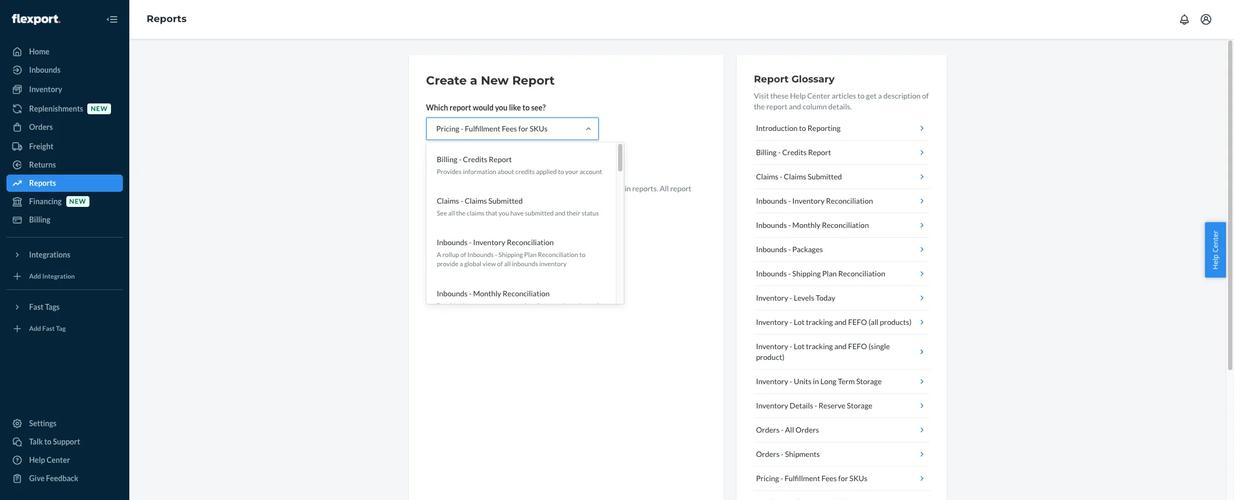 Task type: locate. For each thing, give the bounding box(es) containing it.
inbounds for inbounds - monthly reconciliation
[[756, 221, 787, 230]]

flexport logo image
[[12, 14, 60, 25]]

1 horizontal spatial shipping
[[793, 269, 821, 278]]

plan inside button
[[823, 269, 837, 278]]

inbounds - shipping plan reconciliation
[[756, 269, 886, 278]]

add fast tag
[[29, 325, 66, 333]]

0 horizontal spatial inventory
[[463, 302, 490, 310]]

help inside 'button'
[[1211, 254, 1221, 270]]

add
[[29, 273, 41, 281], [29, 325, 41, 333]]

- down global
[[469, 289, 472, 298]]

of right view
[[497, 260, 503, 268]]

1 vertical spatial new
[[520, 184, 533, 193]]

2 horizontal spatial a
[[879, 91, 882, 100]]

to down status on the top left of page
[[580, 251, 586, 259]]

2 vertical spatial center
[[47, 456, 70, 465]]

- up inventory - units in long term storage
[[790, 342, 793, 351]]

inventory for inventory - lot tracking and fefo (all products)
[[756, 318, 789, 327]]

add inside 'link'
[[29, 273, 41, 281]]

report down reporting
[[808, 148, 831, 157]]

be
[[584, 184, 592, 193]]

inbounds down claims - claims submitted
[[756, 196, 787, 205]]

1 horizontal spatial billing
[[437, 155, 458, 164]]

fast left tag at the bottom left of page
[[42, 325, 55, 333]]

inventory - lot tracking and fefo (all products) button
[[754, 311, 930, 335]]

settings link
[[6, 415, 123, 432]]

1 vertical spatial plan
[[823, 269, 837, 278]]

0 horizontal spatial help
[[29, 456, 45, 465]]

inventory - units in long term storage
[[756, 377, 882, 386]]

support
[[53, 437, 80, 446]]

- right fields
[[461, 196, 463, 205]]

0 vertical spatial of
[[923, 91, 929, 100]]

fefo inside button
[[849, 318, 867, 327]]

global
[[464, 260, 482, 268]]

- up view
[[495, 251, 498, 259]]

lot down inventory - levels today
[[794, 318, 805, 327]]

to right like
[[523, 103, 530, 112]]

visit these help center articles to get a description of the report and column details.
[[754, 91, 929, 111]]

billing down introduction
[[756, 148, 777, 157]]

report for create a new report
[[512, 73, 555, 88]]

0 vertical spatial add
[[29, 273, 41, 281]]

0 vertical spatial lot
[[794, 318, 805, 327]]

provides
[[437, 168, 462, 176], [437, 302, 462, 310]]

shipping inside inbounds - shipping plan reconciliation button
[[793, 269, 821, 278]]

0 vertical spatial reports link
[[147, 13, 187, 25]]

- left units at the right bottom of the page
[[790, 377, 793, 386]]

all right reports.
[[660, 184, 669, 193]]

fast left tags
[[29, 302, 44, 312]]

pricing
[[436, 124, 460, 133], [756, 474, 779, 483]]

- inside inventory - lot tracking and fefo (single product)
[[790, 342, 793, 351]]

1 lot from the top
[[794, 318, 805, 327]]

and down inventory - lot tracking and fefo (all products) button
[[835, 342, 847, 351]]

account
[[580, 168, 602, 176]]

pricing - fulfillment fees for skus inside button
[[756, 474, 868, 483]]

column
[[803, 102, 827, 111]]

1 horizontal spatial pricing
[[756, 474, 779, 483]]

1 vertical spatial help
[[1211, 254, 1221, 270]]

of right description
[[923, 91, 929, 100]]

inventory for inventory details - reserve storage
[[756, 401, 789, 410]]

inbounds - packages button
[[754, 238, 930, 262]]

0 horizontal spatial skus
[[530, 124, 548, 133]]

0 horizontal spatial all
[[448, 209, 455, 217]]

create up which
[[426, 73, 467, 88]]

to right talk
[[44, 437, 52, 446]]

reporting
[[808, 123, 841, 133]]

1 horizontal spatial new
[[91, 105, 108, 113]]

the
[[754, 102, 765, 111], [456, 209, 466, 217]]

inventory left levels
[[756, 293, 789, 302]]

fulfillment down shipments
[[785, 474, 821, 483]]

1 vertical spatial create
[[435, 159, 459, 168]]

introduction to reporting
[[756, 123, 841, 133]]

inbounds - monthly reconciliation button
[[754, 214, 930, 238]]

close navigation image
[[106, 13, 119, 26]]

0 vertical spatial tracking
[[806, 318, 833, 327]]

integrations button
[[6, 246, 123, 264]]

the inside 'claims - claims submitted see all the claims that you have submitted and their status'
[[456, 209, 466, 217]]

inventory - levels today button
[[754, 286, 930, 311]]

take
[[448, 184, 462, 193]]

credits
[[783, 148, 807, 157], [463, 155, 488, 164]]

help center inside 'button'
[[1211, 231, 1221, 270]]

talk to support button
[[6, 433, 123, 451]]

inventory left movement
[[463, 302, 490, 310]]

in left long
[[813, 377, 819, 386]]

1 vertical spatial add
[[29, 325, 41, 333]]

submitted for claims - claims submitted
[[808, 172, 842, 181]]

information up the (utc).
[[535, 184, 574, 193]]

inventory up orders - all orders
[[756, 401, 789, 410]]

orders up orders - shipments
[[756, 425, 780, 435]]

1 vertical spatial information
[[535, 184, 574, 193]]

inventory for inventory
[[29, 85, 62, 94]]

- down inventory - levels today
[[790, 318, 793, 327]]

1 vertical spatial fulfillment
[[785, 474, 821, 483]]

provides for inbounds
[[437, 302, 462, 310]]

2 add from the top
[[29, 325, 41, 333]]

0 horizontal spatial new
[[69, 198, 86, 206]]

orders link
[[6, 119, 123, 136]]

submitted inside 'claims - claims submitted see all the claims that you have submitted and their status'
[[489, 196, 523, 205]]

submitted inside claims - claims submitted button
[[808, 172, 842, 181]]

and left their
[[555, 209, 566, 217]]

0 horizontal spatial reports
[[29, 178, 56, 188]]

new for replenishments
[[91, 105, 108, 113]]

0 horizontal spatial credits
[[463, 155, 488, 164]]

report inside it may take up to 2 hours for new information to be reflected in reports. all report time fields are in universal time (utc).
[[671, 184, 692, 193]]

credits up "up"
[[463, 155, 488, 164]]

you inside 'claims - claims submitted see all the claims that you have submitted and their status'
[[499, 209, 509, 217]]

0 vertical spatial all
[[660, 184, 669, 193]]

for down like
[[519, 124, 528, 133]]

0 vertical spatial create
[[426, 73, 467, 88]]

fast inside dropdown button
[[29, 302, 44, 312]]

1 vertical spatial fefo
[[849, 342, 867, 351]]

0 horizontal spatial submitted
[[489, 196, 523, 205]]

pricing down which
[[436, 124, 460, 133]]

all inside it may take up to 2 hours for new information to be reflected in reports. all report time fields are in universal time (utc).
[[660, 184, 669, 193]]

1 add from the top
[[29, 273, 41, 281]]

tracking inside button
[[806, 318, 833, 327]]

all
[[448, 209, 455, 217], [504, 260, 511, 268]]

0 horizontal spatial in
[[474, 195, 480, 204]]

1 horizontal spatial monthly
[[793, 221, 821, 230]]

all left inbounds in the left of the page
[[504, 260, 511, 268]]

any
[[547, 302, 557, 310]]

inventory for inventory - levels today
[[756, 293, 789, 302]]

0 vertical spatial plan
[[524, 251, 537, 259]]

tracking inside inventory - lot tracking and fefo (single product)
[[806, 342, 833, 351]]

inventory inside inbounds - inventory reconciliation a rollup of inbounds - shipping plan reconciliation to provide a global view of all inbounds inventory
[[540, 260, 567, 268]]

0 horizontal spatial of
[[461, 251, 466, 259]]

submitted down hours
[[489, 196, 523, 205]]

report right reports.
[[671, 184, 692, 193]]

report up about
[[489, 155, 512, 164]]

inventory
[[29, 85, 62, 94], [793, 196, 825, 205], [473, 238, 506, 247], [756, 293, 789, 302], [756, 318, 789, 327], [756, 342, 789, 351], [756, 377, 789, 386], [756, 401, 789, 410]]

0 vertical spatial reports
[[147, 13, 187, 25]]

for
[[519, 124, 528, 133], [508, 184, 518, 193], [537, 302, 545, 310], [839, 474, 848, 483]]

0 horizontal spatial fulfillment
[[465, 124, 501, 133]]

-
[[461, 124, 464, 133], [779, 148, 781, 157], [459, 155, 462, 164], [780, 172, 783, 181], [789, 196, 791, 205], [461, 196, 463, 205], [789, 221, 791, 230], [469, 238, 472, 247], [789, 245, 791, 254], [495, 251, 498, 259], [789, 269, 791, 278], [469, 289, 472, 298], [790, 293, 793, 302], [790, 318, 793, 327], [790, 342, 793, 351], [790, 377, 793, 386], [815, 401, 818, 410], [781, 425, 784, 435], [781, 450, 784, 459], [781, 474, 784, 483]]

of right rollup
[[461, 251, 466, 259]]

inbounds inside button
[[756, 221, 787, 230]]

all
[[660, 184, 669, 193], [785, 425, 794, 435]]

inbounds for inbounds - shipping plan reconciliation
[[756, 269, 787, 278]]

1 vertical spatial help center
[[29, 456, 70, 465]]

orders inside orders - shipments button
[[756, 450, 780, 459]]

for up time
[[508, 184, 518, 193]]

tracking down today
[[806, 318, 833, 327]]

report left would
[[450, 103, 471, 112]]

inbounds - monthly reconciliation provides inventory movement data for any selected month
[[437, 289, 601, 310]]

the down visit
[[754, 102, 765, 111]]

inventory - units in long term storage button
[[754, 370, 930, 394]]

0 vertical spatial storage
[[857, 377, 882, 386]]

storage right reserve
[[847, 401, 873, 410]]

in right the are
[[474, 195, 480, 204]]

a left new
[[470, 73, 478, 88]]

inbounds up global
[[468, 251, 494, 259]]

0 vertical spatial in
[[625, 184, 631, 193]]

get
[[866, 91, 877, 100]]

glossary
[[792, 73, 835, 85]]

monthly inside button
[[793, 221, 821, 230]]

2 tracking from the top
[[806, 342, 833, 351]]

all up orders - shipments
[[785, 425, 794, 435]]

0 vertical spatial monthly
[[793, 221, 821, 230]]

1 horizontal spatial inventory
[[540, 260, 567, 268]]

provides inside billing - credits report provides information about credits applied to your account
[[437, 168, 462, 176]]

- up orders - shipments
[[781, 425, 784, 435]]

1 horizontal spatial all
[[504, 260, 511, 268]]

2 vertical spatial a
[[460, 260, 463, 268]]

tracking down 'inventory - lot tracking and fefo (all products)'
[[806, 342, 833, 351]]

0 vertical spatial help center
[[1211, 231, 1221, 270]]

0 vertical spatial skus
[[530, 124, 548, 133]]

to inside inbounds - inventory reconciliation a rollup of inbounds - shipping plan reconciliation to provide a global view of all inbounds inventory
[[580, 251, 586, 259]]

2 horizontal spatial help
[[1211, 254, 1221, 270]]

help inside visit these help center articles to get a description of the report and column details.
[[790, 91, 806, 100]]

0 vertical spatial all
[[448, 209, 455, 217]]

lot inside inventory - lot tracking and fefo (single product)
[[794, 342, 805, 351]]

fees inside button
[[822, 474, 837, 483]]

month
[[583, 302, 601, 310]]

1 horizontal spatial pricing - fulfillment fees for skus
[[756, 474, 868, 483]]

inventory inside inbounds - inventory reconciliation a rollup of inbounds - shipping plan reconciliation to provide a global view of all inbounds inventory
[[473, 238, 506, 247]]

1 vertical spatial tracking
[[806, 342, 833, 351]]

inbounds inside inbounds - monthly reconciliation provides inventory movement data for any selected month
[[437, 289, 468, 298]]

billing link
[[6, 211, 123, 229]]

add left integration
[[29, 273, 41, 281]]

new up billing link
[[69, 198, 86, 206]]

claims
[[467, 209, 485, 217]]

data
[[523, 302, 536, 310]]

monthly inside inbounds - monthly reconciliation provides inventory movement data for any selected month
[[473, 289, 501, 298]]

0 horizontal spatial information
[[463, 168, 497, 176]]

which report would you like to see?
[[426, 103, 546, 112]]

0 horizontal spatial center
[[47, 456, 70, 465]]

open account menu image
[[1200, 13, 1213, 26]]

1 horizontal spatial help center
[[1211, 231, 1221, 270]]

settings
[[29, 419, 57, 428]]

fast tags
[[29, 302, 60, 312]]

0 horizontal spatial the
[[456, 209, 466, 217]]

selected
[[558, 302, 582, 310]]

lot inside button
[[794, 318, 805, 327]]

create inside button
[[435, 159, 459, 168]]

1 horizontal spatial information
[[535, 184, 574, 193]]

create
[[426, 73, 467, 88], [435, 159, 459, 168]]

1 vertical spatial pricing
[[756, 474, 779, 483]]

- right "details" on the bottom right
[[815, 401, 818, 410]]

movement
[[492, 302, 522, 310]]

inbounds left packages
[[756, 245, 787, 254]]

to left 2
[[474, 184, 481, 193]]

skus
[[530, 124, 548, 133], [850, 474, 868, 483]]

report inside button
[[808, 148, 831, 157]]

0 horizontal spatial monthly
[[473, 289, 501, 298]]

inbounds - inventory reconciliation
[[756, 196, 873, 205]]

fefo left (single
[[849, 342, 867, 351]]

new
[[91, 105, 108, 113], [520, 184, 533, 193], [69, 198, 86, 206]]

returns
[[29, 160, 56, 169]]

billing inside billing - credits report provides information about credits applied to your account
[[437, 155, 458, 164]]

fefo
[[849, 318, 867, 327], [849, 342, 867, 351]]

orders down orders - all orders
[[756, 450, 780, 459]]

create report button
[[426, 153, 491, 175]]

- inside 'claims - claims submitted see all the claims that you have submitted and their status'
[[461, 196, 463, 205]]

inventory
[[540, 260, 567, 268], [463, 302, 490, 310]]

1 vertical spatial lot
[[794, 342, 805, 351]]

center
[[808, 91, 831, 100], [1211, 231, 1221, 253], [47, 456, 70, 465]]

inbounds
[[29, 65, 61, 74], [756, 196, 787, 205], [756, 221, 787, 230], [437, 238, 468, 247], [756, 245, 787, 254], [468, 251, 494, 259], [756, 269, 787, 278], [437, 289, 468, 298]]

credits inside billing - credits report provides information about credits applied to your account
[[463, 155, 488, 164]]

of
[[923, 91, 929, 100], [461, 251, 466, 259], [497, 260, 503, 268]]

inbounds for inbounds - inventory reconciliation
[[756, 196, 787, 205]]

create for create report
[[435, 159, 459, 168]]

tracking for (all
[[806, 318, 833, 327]]

fefo left (all
[[849, 318, 867, 327]]

help center inside help center link
[[29, 456, 70, 465]]

pricing - fulfillment fees for skus
[[436, 124, 548, 133], [756, 474, 868, 483]]

claims
[[756, 172, 779, 181], [784, 172, 807, 181], [437, 196, 459, 205], [465, 196, 487, 205]]

provide
[[437, 260, 459, 268]]

new up orders 'link'
[[91, 105, 108, 113]]

1 vertical spatial of
[[461, 251, 466, 259]]

1 vertical spatial storage
[[847, 401, 873, 410]]

- down billing - credits report
[[780, 172, 783, 181]]

billing
[[756, 148, 777, 157], [437, 155, 458, 164], [29, 215, 50, 224]]

returns link
[[6, 156, 123, 174]]

2 lot from the top
[[794, 342, 805, 351]]

product)
[[756, 353, 785, 362]]

open notifications image
[[1179, 13, 1192, 26]]

inventory up product)
[[756, 342, 789, 351]]

credits down 'introduction to reporting'
[[783, 148, 807, 157]]

orders up shipments
[[796, 425, 819, 435]]

1 tracking from the top
[[806, 318, 833, 327]]

help center link
[[6, 452, 123, 469]]

fefo inside inventory - lot tracking and fefo (single product)
[[849, 342, 867, 351]]

provides inside inbounds - monthly reconciliation provides inventory movement data for any selected month
[[437, 302, 462, 310]]

center inside visit these help center articles to get a description of the report and column details.
[[808, 91, 831, 100]]

2 horizontal spatial new
[[520, 184, 533, 193]]

0 vertical spatial fast
[[29, 302, 44, 312]]

add for add integration
[[29, 273, 41, 281]]

all inside button
[[785, 425, 794, 435]]

billing inside button
[[756, 148, 777, 157]]

1 provides from the top
[[437, 168, 462, 176]]

talk to support
[[29, 437, 80, 446]]

add integration link
[[6, 268, 123, 285]]

credits for billing - credits report
[[783, 148, 807, 157]]

orders
[[29, 122, 53, 132], [756, 425, 780, 435], [796, 425, 819, 435], [756, 450, 780, 459]]

new up time
[[520, 184, 533, 193]]

to left "get"
[[858, 91, 865, 100]]

inbounds up inbounds - packages
[[756, 221, 787, 230]]

shipping up inbounds in the left of the page
[[499, 251, 523, 259]]

0 vertical spatial shipping
[[499, 251, 523, 259]]

- left shipments
[[781, 450, 784, 459]]

monthly
[[793, 221, 821, 230], [473, 289, 501, 298]]

all right see
[[448, 209, 455, 217]]

1 vertical spatial pricing - fulfillment fees for skus
[[756, 474, 868, 483]]

1 vertical spatial the
[[456, 209, 466, 217]]

2 vertical spatial new
[[69, 198, 86, 206]]

- up take
[[459, 155, 462, 164]]

shipping down packages
[[793, 269, 821, 278]]

0 vertical spatial inventory
[[540, 260, 567, 268]]

inventory for inventory - lot tracking and fefo (single product)
[[756, 342, 789, 351]]

monthly for inbounds - monthly reconciliation provides inventory movement data for any selected month
[[473, 289, 501, 298]]

inbounds down inbounds - packages
[[756, 269, 787, 278]]

1 vertical spatial reports link
[[6, 175, 123, 192]]

billing - credits report button
[[754, 141, 930, 165]]

today
[[816, 293, 836, 302]]

1 vertical spatial all
[[504, 260, 511, 268]]

0 horizontal spatial all
[[660, 184, 669, 193]]

1 vertical spatial provides
[[437, 302, 462, 310]]

inventory down product)
[[756, 377, 789, 386]]

to inside billing - credits report provides information about credits applied to your account
[[558, 168, 564, 176]]

pricing - fulfillment fees for skus down which report would you like to see? at the left top of the page
[[436, 124, 548, 133]]

2 vertical spatial of
[[497, 260, 503, 268]]

1 vertical spatial center
[[1211, 231, 1221, 253]]

0 horizontal spatial fees
[[502, 124, 517, 133]]

1 horizontal spatial all
[[785, 425, 794, 435]]

0 horizontal spatial pricing - fulfillment fees for skus
[[436, 124, 548, 133]]

and left column
[[789, 102, 802, 111]]

inventory up view
[[473, 238, 506, 247]]

2
[[482, 184, 486, 193]]

that
[[486, 209, 498, 217]]

1 vertical spatial a
[[879, 91, 882, 100]]

new inside it may take up to 2 hours for new information to be reflected in reports. all report time fields are in universal time (utc).
[[520, 184, 533, 193]]

inbounds link
[[6, 61, 123, 79]]

1 fefo from the top
[[849, 318, 867, 327]]

report down these
[[767, 102, 788, 111]]

0 vertical spatial provides
[[437, 168, 462, 176]]

inbounds up rollup
[[437, 238, 468, 247]]

inbounds down home
[[29, 65, 61, 74]]

1 horizontal spatial fees
[[822, 474, 837, 483]]

1 vertical spatial monthly
[[473, 289, 501, 298]]

inventory inside inventory - lot tracking and fefo (single product)
[[756, 342, 789, 351]]

0 vertical spatial center
[[808, 91, 831, 100]]

report for billing - credits report provides information about credits applied to your account
[[489, 155, 512, 164]]

0 horizontal spatial billing
[[29, 215, 50, 224]]

1 horizontal spatial reports
[[147, 13, 187, 25]]

monthly up movement
[[473, 289, 501, 298]]

2 fefo from the top
[[849, 342, 867, 351]]

2 vertical spatial help
[[29, 456, 45, 465]]

inventory down inventory - levels today
[[756, 318, 789, 327]]

add down fast tags
[[29, 325, 41, 333]]

billing - credits report provides information about credits applied to your account
[[437, 155, 602, 176]]

in left reports.
[[625, 184, 631, 193]]

inbounds for inbounds - monthly reconciliation provides inventory movement data for any selected month
[[437, 289, 468, 298]]

submitted
[[808, 172, 842, 181], [489, 196, 523, 205]]

give feedback
[[29, 474, 78, 483]]

1 horizontal spatial skus
[[850, 474, 868, 483]]

credits inside button
[[783, 148, 807, 157]]

monthly up packages
[[793, 221, 821, 230]]

lot for inventory - lot tracking and fefo (single product)
[[794, 342, 805, 351]]

0 vertical spatial fulfillment
[[465, 124, 501, 133]]

1 horizontal spatial of
[[497, 260, 503, 268]]

and
[[789, 102, 802, 111], [555, 209, 566, 217], [835, 318, 847, 327], [835, 342, 847, 351]]

information up 2
[[463, 168, 497, 176]]

billing for billing - credits report
[[756, 148, 777, 157]]

for left any
[[537, 302, 545, 310]]

1 horizontal spatial plan
[[823, 269, 837, 278]]

report for billing - credits report
[[808, 148, 831, 157]]

plan up today
[[823, 269, 837, 278]]

credits for billing - credits report provides information about credits applied to your account
[[463, 155, 488, 164]]

fees down orders - shipments button
[[822, 474, 837, 483]]

1 vertical spatial submitted
[[489, 196, 523, 205]]

report up the see?
[[512, 73, 555, 88]]

skus down orders - shipments button
[[850, 474, 868, 483]]

plan up inbounds in the left of the page
[[524, 251, 537, 259]]

1 vertical spatial in
[[474, 195, 480, 204]]

help center
[[1211, 231, 1221, 270], [29, 456, 70, 465]]

reconciliation inside button
[[822, 221, 869, 230]]

it may take up to 2 hours for new information to be reflected in reports. all report time fields are in universal time (utc).
[[426, 184, 692, 204]]

lot up units at the right bottom of the page
[[794, 342, 805, 351]]

0 horizontal spatial plan
[[524, 251, 537, 259]]

replenishments
[[29, 104, 83, 113]]

orders up freight
[[29, 122, 53, 132]]

2 provides from the top
[[437, 302, 462, 310]]

2 vertical spatial in
[[813, 377, 819, 386]]

provides up take
[[437, 168, 462, 176]]

1 vertical spatial reports
[[29, 178, 56, 188]]

orders inside orders 'link'
[[29, 122, 53, 132]]

1 vertical spatial all
[[785, 425, 794, 435]]

inventory - lot tracking and fefo (all products)
[[756, 318, 912, 327]]

report glossary
[[754, 73, 835, 85]]

you left like
[[495, 103, 508, 112]]

2 horizontal spatial billing
[[756, 148, 777, 157]]

reconciliation inside inbounds - monthly reconciliation provides inventory movement data for any selected month
[[503, 289, 550, 298]]

report inside billing - credits report provides information about credits applied to your account
[[489, 155, 512, 164]]

0 vertical spatial fefo
[[849, 318, 867, 327]]

time
[[426, 195, 441, 204]]

1 horizontal spatial fulfillment
[[785, 474, 821, 483]]

- inside inbounds - monthly reconciliation provides inventory movement data for any selected month
[[469, 289, 472, 298]]



Task type: describe. For each thing, give the bounding box(es) containing it.
orders - shipments button
[[754, 443, 930, 467]]

the inside visit these help center articles to get a description of the report and column details.
[[754, 102, 765, 111]]

inventory for inventory - units in long term storage
[[756, 377, 789, 386]]

reconciliation for inbounds - monthly reconciliation
[[822, 221, 869, 230]]

long
[[821, 377, 837, 386]]

articles
[[832, 91, 857, 100]]

home link
[[6, 43, 123, 60]]

give feedback button
[[6, 470, 123, 487]]

freight link
[[6, 138, 123, 155]]

help center button
[[1206, 222, 1227, 278]]

fefo for (all
[[849, 318, 867, 327]]

all inside inbounds - inventory reconciliation a rollup of inbounds - shipping plan reconciliation to provide a global view of all inbounds inventory
[[504, 260, 511, 268]]

levels
[[794, 293, 815, 302]]

all inside 'claims - claims submitted see all the claims that you have submitted and their status'
[[448, 209, 455, 217]]

shipments
[[785, 450, 820, 459]]

center inside 'button'
[[1211, 231, 1221, 253]]

create for create a new report
[[426, 73, 467, 88]]

(single
[[869, 342, 890, 351]]

of inside visit these help center articles to get a description of the report and column details.
[[923, 91, 929, 100]]

like
[[509, 103, 521, 112]]

applied
[[536, 168, 557, 176]]

term
[[838, 377, 855, 386]]

orders for orders - shipments
[[756, 450, 780, 459]]

about
[[498, 168, 514, 176]]

claims - claims submitted see all the claims that you have submitted and their status
[[437, 196, 599, 217]]

orders for orders - all orders
[[756, 425, 780, 435]]

status
[[582, 209, 599, 217]]

would
[[473, 103, 494, 112]]

up
[[464, 184, 472, 193]]

inbounds for inbounds - packages
[[756, 245, 787, 254]]

details
[[790, 401, 814, 410]]

in inside button
[[813, 377, 819, 386]]

- inside billing - credits report provides information about credits applied to your account
[[459, 155, 462, 164]]

your
[[566, 168, 579, 176]]

0 vertical spatial fees
[[502, 124, 517, 133]]

for inside button
[[839, 474, 848, 483]]

to inside visit these help center articles to get a description of the report and column details.
[[858, 91, 865, 100]]

fulfillment inside button
[[785, 474, 821, 483]]

add for add fast tag
[[29, 325, 41, 333]]

1 horizontal spatial in
[[625, 184, 631, 193]]

shipping inside inbounds - inventory reconciliation a rollup of inbounds - shipping plan reconciliation to provide a global view of all inbounds inventory
[[499, 251, 523, 259]]

add integration
[[29, 273, 75, 281]]

reconciliation for inbounds - inventory reconciliation a rollup of inbounds - shipping plan reconciliation to provide a global view of all inbounds inventory
[[507, 238, 554, 247]]

report up these
[[754, 73, 789, 85]]

a inside inbounds - inventory reconciliation a rollup of inbounds - shipping plan reconciliation to provide a global view of all inbounds inventory
[[460, 260, 463, 268]]

inventory up inbounds - monthly reconciliation
[[793, 196, 825, 205]]

fefo for (single
[[849, 342, 867, 351]]

create a new report
[[426, 73, 555, 88]]

- down which report would you like to see? at the left top of the page
[[461, 124, 464, 133]]

new for financing
[[69, 198, 86, 206]]

feedback
[[46, 474, 78, 483]]

inbounds for inbounds
[[29, 65, 61, 74]]

inbounds for inbounds - inventory reconciliation a rollup of inbounds - shipping plan reconciliation to provide a global view of all inbounds inventory
[[437, 238, 468, 247]]

inbounds - packages
[[756, 245, 823, 254]]

- down introduction
[[779, 148, 781, 157]]

a
[[437, 251, 441, 259]]

1 horizontal spatial reports link
[[147, 13, 187, 25]]

inbounds
[[512, 260, 538, 268]]

reflected
[[594, 184, 624, 193]]

storage inside button
[[847, 401, 873, 410]]

to left be
[[575, 184, 582, 193]]

reconciliation for inbounds - monthly reconciliation provides inventory movement data for any selected month
[[503, 289, 550, 298]]

for inside inbounds - monthly reconciliation provides inventory movement data for any selected month
[[537, 302, 545, 310]]

universal
[[482, 195, 513, 204]]

see?
[[531, 103, 546, 112]]

these
[[771, 91, 789, 100]]

new
[[481, 73, 509, 88]]

it
[[426, 184, 431, 193]]

for inside it may take up to 2 hours for new information to be reflected in reports. all report time fields are in universal time (utc).
[[508, 184, 518, 193]]

see
[[437, 209, 447, 217]]

may
[[433, 184, 447, 193]]

monthly for inbounds - monthly reconciliation
[[793, 221, 821, 230]]

have
[[511, 209, 524, 217]]

packages
[[793, 245, 823, 254]]

- down inbounds - packages
[[789, 269, 791, 278]]

- left levels
[[790, 293, 793, 302]]

provides for billing
[[437, 168, 462, 176]]

inventory - levels today
[[756, 293, 836, 302]]

0 vertical spatial pricing
[[436, 124, 460, 133]]

inbounds - monthly reconciliation
[[756, 221, 869, 230]]

inbounds - inventory reconciliation a rollup of inbounds - shipping plan reconciliation to provide a global view of all inbounds inventory
[[437, 238, 586, 268]]

1 vertical spatial fast
[[42, 325, 55, 333]]

information inside it may take up to 2 hours for new information to be reflected in reports. all report time fields are in universal time (utc).
[[535, 184, 574, 193]]

talk
[[29, 437, 43, 446]]

- up inbounds - packages
[[789, 221, 791, 230]]

- up global
[[469, 238, 472, 247]]

orders - all orders
[[756, 425, 819, 435]]

inventory inside inbounds - monthly reconciliation provides inventory movement data for any selected month
[[463, 302, 490, 310]]

0 vertical spatial pricing - fulfillment fees for skus
[[436, 124, 548, 133]]

submitted for claims - claims submitted see all the claims that you have submitted and their status
[[489, 196, 523, 205]]

reserve
[[819, 401, 846, 410]]

orders for orders
[[29, 122, 53, 132]]

report inside visit these help center articles to get a description of the report and column details.
[[767, 102, 788, 111]]

0 vertical spatial you
[[495, 103, 508, 112]]

financing
[[29, 197, 62, 206]]

rollup
[[443, 251, 459, 259]]

orders - shipments
[[756, 450, 820, 459]]

billing for billing
[[29, 215, 50, 224]]

to left reporting
[[799, 123, 807, 133]]

- left packages
[[789, 245, 791, 254]]

their
[[567, 209, 581, 217]]

and inside inventory - lot tracking and fefo (single product)
[[835, 342, 847, 351]]

introduction
[[756, 123, 798, 133]]

skus inside button
[[850, 474, 868, 483]]

give
[[29, 474, 45, 483]]

freight
[[29, 142, 53, 151]]

details.
[[829, 102, 852, 111]]

inbounds - inventory reconciliation button
[[754, 189, 930, 214]]

1 horizontal spatial a
[[470, 73, 478, 88]]

reconciliation for inbounds - inventory reconciliation
[[826, 196, 873, 205]]

and inside visit these help center articles to get a description of the report and column details.
[[789, 102, 802, 111]]

storage inside button
[[857, 377, 882, 386]]

introduction to reporting button
[[754, 116, 930, 141]]

report inside button
[[460, 159, 482, 168]]

inventory details - reserve storage button
[[754, 394, 930, 418]]

- down claims - claims submitted
[[789, 196, 791, 205]]

add fast tag link
[[6, 320, 123, 338]]

pricing - fulfillment fees for skus button
[[754, 467, 930, 491]]

- down orders - shipments
[[781, 474, 784, 483]]

integrations
[[29, 250, 70, 259]]

and inside button
[[835, 318, 847, 327]]

plan inside inbounds - inventory reconciliation a rollup of inbounds - shipping plan reconciliation to provide a global view of all inbounds inventory
[[524, 251, 537, 259]]

and inside 'claims - claims submitted see all the claims that you have submitted and their status'
[[555, 209, 566, 217]]

fast tags button
[[6, 299, 123, 316]]

tracking for (single
[[806, 342, 833, 351]]

inventory link
[[6, 81, 123, 98]]

pricing inside button
[[756, 474, 779, 483]]

time
[[514, 195, 531, 204]]

visit
[[754, 91, 769, 100]]

which
[[426, 103, 448, 112]]

information inside billing - credits report provides information about credits applied to your account
[[463, 168, 497, 176]]

billing for billing - credits report provides information about credits applied to your account
[[437, 155, 458, 164]]

inventory - lot tracking and fefo (single product) button
[[754, 335, 930, 370]]

lot for inventory - lot tracking and fefo (all products)
[[794, 318, 805, 327]]

submitted
[[525, 209, 554, 217]]

tags
[[45, 302, 60, 312]]

a inside visit these help center articles to get a description of the report and column details.
[[879, 91, 882, 100]]

inbounds - shipping plan reconciliation button
[[754, 262, 930, 286]]

description
[[884, 91, 921, 100]]



Task type: vqa. For each thing, say whether or not it's contained in the screenshot.


